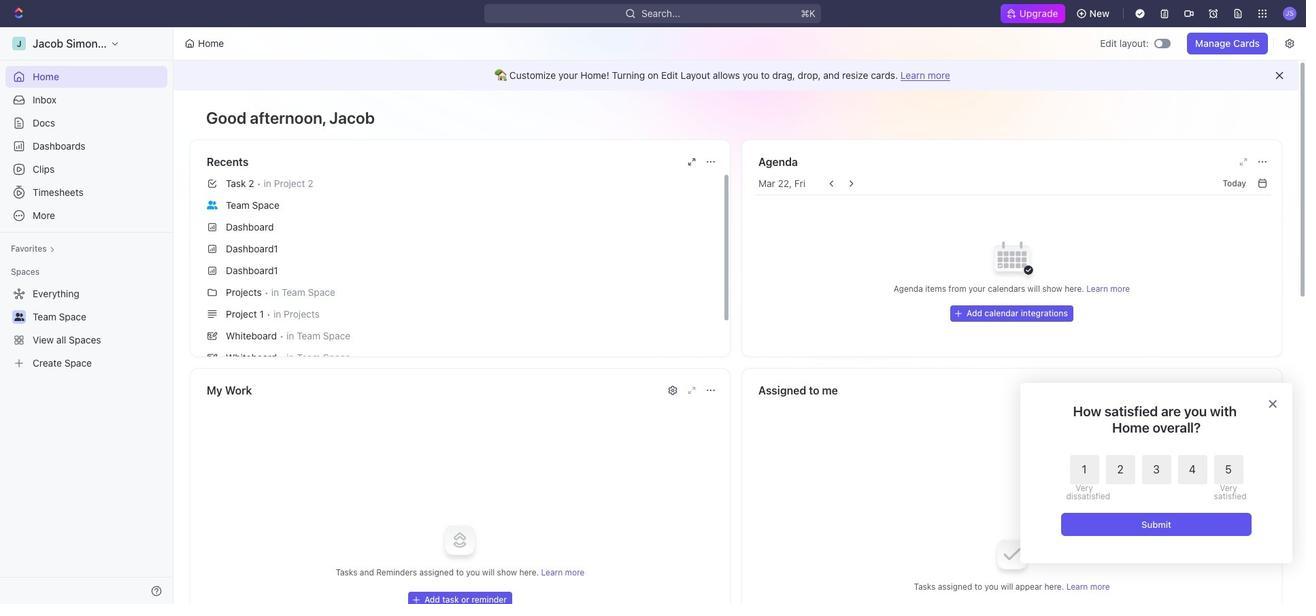 Task type: vqa. For each thing, say whether or not it's contained in the screenshot.
the business time image
no



Task type: describe. For each thing, give the bounding box(es) containing it.
user group image
[[207, 201, 218, 209]]

user group image
[[14, 313, 24, 321]]

jacob simon's workspace, , element
[[12, 37, 26, 50]]



Task type: locate. For each thing, give the bounding box(es) containing it.
tree inside sidebar navigation
[[5, 283, 167, 374]]

tree
[[5, 283, 167, 374]]

alert
[[173, 61, 1299, 90]]

dialog
[[1021, 383, 1293, 563]]

option group
[[1067, 455, 1243, 501]]

sidebar navigation
[[0, 27, 176, 604]]



